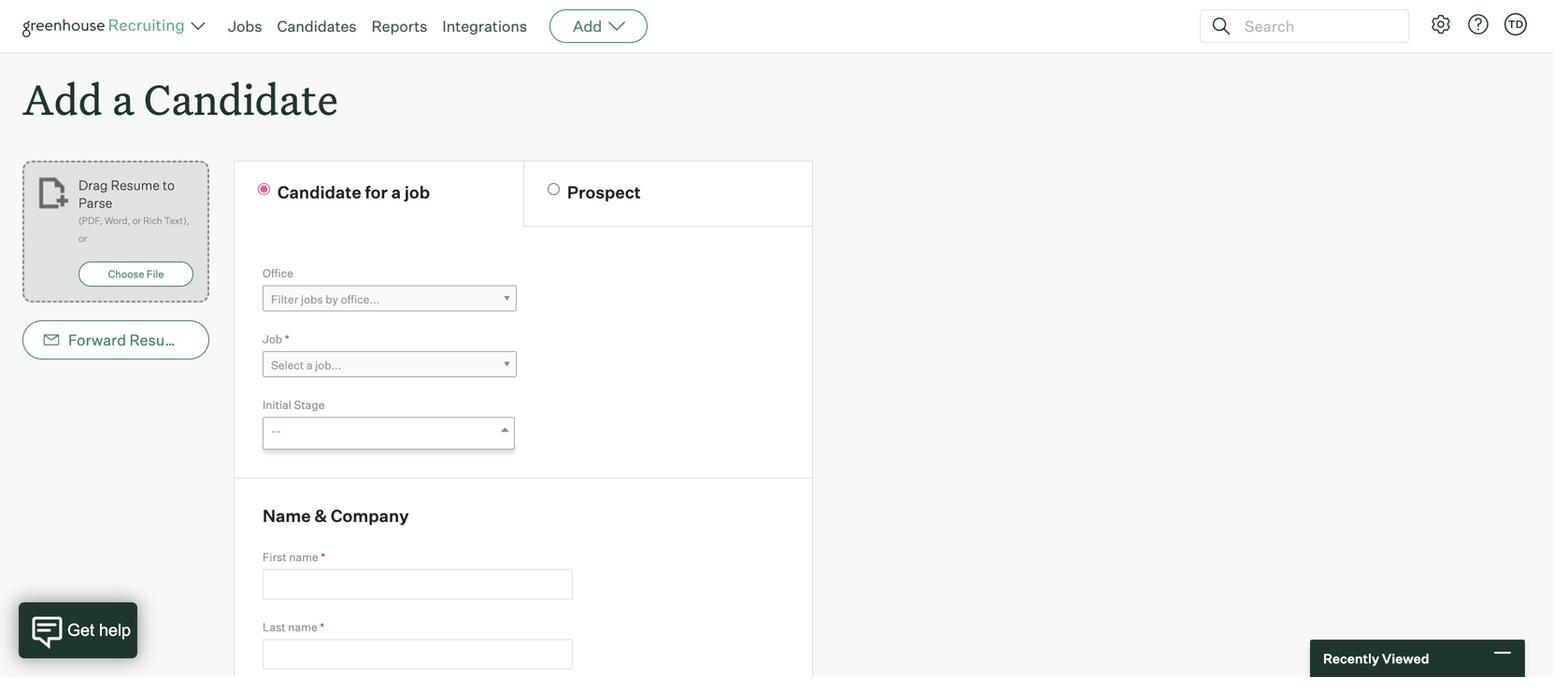 Task type: locate. For each thing, give the bounding box(es) containing it.
0 vertical spatial add
[[573, 17, 602, 36]]

office...
[[341, 293, 380, 307]]

to
[[163, 177, 175, 194]]

or
[[132, 215, 141, 227], [78, 233, 87, 245]]

filter
[[271, 293, 299, 307]]

Prospect radio
[[548, 183, 560, 196]]

0 horizontal spatial or
[[78, 233, 87, 245]]

1 vertical spatial resume
[[129, 331, 187, 350]]

or left "rich"
[[132, 215, 141, 227]]

2 - from the left
[[276, 425, 281, 439]]

job
[[263, 333, 283, 347]]

resume inside forward resume via email button
[[129, 331, 187, 350]]

1 vertical spatial a
[[391, 182, 401, 203]]

initial stage
[[263, 398, 325, 412]]

a
[[112, 71, 134, 126], [391, 182, 401, 203], [306, 359, 313, 373]]

text),
[[164, 215, 189, 227]]

jobs
[[301, 293, 323, 307]]

candidates link
[[277, 17, 357, 36]]

0 horizontal spatial add
[[22, 71, 103, 126]]

recently
[[1324, 651, 1380, 667]]

job *
[[263, 333, 290, 347]]

name
[[289, 551, 318, 565], [288, 621, 318, 635]]

0 vertical spatial name
[[289, 551, 318, 565]]

2 vertical spatial a
[[306, 359, 313, 373]]

0 horizontal spatial a
[[112, 71, 134, 126]]

1 horizontal spatial a
[[306, 359, 313, 373]]

last name *
[[263, 621, 325, 635]]

add
[[573, 17, 602, 36], [22, 71, 103, 126]]

greenhouse recruiting image
[[22, 15, 191, 37]]

stage
[[294, 398, 325, 412]]

rich
[[143, 215, 162, 227]]

candidate
[[144, 71, 338, 126], [278, 182, 362, 203]]

choose
[[108, 268, 144, 281]]

&
[[314, 506, 327, 527]]

filter jobs by office... link
[[263, 286, 517, 313]]

candidate down jobs link
[[144, 71, 338, 126]]

forward resume via email button
[[22, 321, 253, 360]]

0 vertical spatial a
[[112, 71, 134, 126]]

2 vertical spatial *
[[320, 621, 325, 635]]

-
[[271, 425, 276, 439], [276, 425, 281, 439]]

--
[[271, 425, 281, 439]]

1 vertical spatial or
[[78, 233, 87, 245]]

candidate for a job
[[278, 182, 430, 203]]

email
[[213, 331, 253, 350]]

recently viewed
[[1324, 651, 1430, 667]]

name right first
[[289, 551, 318, 565]]

first
[[263, 551, 287, 565]]

0 vertical spatial resume
[[111, 177, 160, 194]]

a for candidate
[[112, 71, 134, 126]]

or down "(pdf,"
[[78, 233, 87, 245]]

(pdf,
[[78, 215, 103, 227]]

resume left to
[[111, 177, 160, 194]]

candidate right candidate for a job radio
[[278, 182, 362, 203]]

drag
[[78, 177, 108, 194]]

viewed
[[1383, 651, 1430, 667]]

1 vertical spatial *
[[321, 551, 326, 565]]

resume left via
[[129, 331, 187, 350]]

jobs link
[[228, 17, 262, 36]]

None text field
[[263, 570, 573, 600]]

* down &
[[321, 551, 326, 565]]

* right the last
[[320, 621, 325, 635]]

2 horizontal spatial a
[[391, 182, 401, 203]]

resume inside drag resume to parse (pdf, word, or rich text), or
[[111, 177, 160, 194]]

a right for
[[391, 182, 401, 203]]

select
[[271, 359, 304, 373]]

choose file
[[108, 268, 164, 281]]

resume
[[111, 177, 160, 194], [129, 331, 187, 350]]

* right job
[[285, 333, 290, 347]]

1 horizontal spatial add
[[573, 17, 602, 36]]

a left 'job...' at the left bottom of the page
[[306, 359, 313, 373]]

add button
[[550, 9, 648, 43]]

1 - from the left
[[271, 425, 276, 439]]

reports link
[[372, 17, 428, 36]]

name right the last
[[288, 621, 318, 635]]

1 vertical spatial add
[[22, 71, 103, 126]]

*
[[285, 333, 290, 347], [321, 551, 326, 565], [320, 621, 325, 635]]

add inside popup button
[[573, 17, 602, 36]]

None text field
[[263, 640, 573, 670]]

candidates
[[277, 17, 357, 36]]

prospect
[[567, 182, 641, 203]]

filter jobs by office...
[[271, 293, 380, 307]]

select a job... link
[[263, 352, 517, 379]]

td button
[[1501, 9, 1531, 39]]

a down greenhouse recruiting image
[[112, 71, 134, 126]]

1 vertical spatial name
[[288, 621, 318, 635]]

Candidate for a job radio
[[258, 183, 270, 196]]

name & company
[[263, 506, 409, 527]]

0 vertical spatial or
[[132, 215, 141, 227]]



Task type: vqa. For each thing, say whether or not it's contained in the screenshot.
TEAM
no



Task type: describe. For each thing, give the bounding box(es) containing it.
* for first name *
[[321, 551, 326, 565]]

parse
[[78, 195, 112, 211]]

via
[[190, 331, 210, 350]]

name
[[263, 506, 311, 527]]

drag resume to parse (pdf, word, or rich text), or
[[78, 177, 189, 245]]

last
[[263, 621, 286, 635]]

0 vertical spatial *
[[285, 333, 290, 347]]

configure image
[[1430, 13, 1453, 36]]

td button
[[1505, 13, 1528, 36]]

resume for forward
[[129, 331, 187, 350]]

word,
[[105, 215, 130, 227]]

add for add a candidate
[[22, 71, 103, 126]]

office
[[263, 267, 293, 281]]

name for first
[[289, 551, 318, 565]]

forward
[[68, 331, 126, 350]]

job
[[405, 182, 430, 203]]

integrations
[[443, 17, 527, 36]]

a for job...
[[306, 359, 313, 373]]

* for last name *
[[320, 621, 325, 635]]

job...
[[315, 359, 342, 373]]

for
[[365, 182, 388, 203]]

jobs
[[228, 17, 262, 36]]

-- link
[[263, 418, 515, 445]]

integrations link
[[443, 17, 527, 36]]

add for add
[[573, 17, 602, 36]]

name for last
[[288, 621, 318, 635]]

add a candidate
[[22, 71, 338, 126]]

1 vertical spatial candidate
[[278, 182, 362, 203]]

td
[[1509, 18, 1524, 30]]

0 vertical spatial candidate
[[144, 71, 338, 126]]

forward resume via email
[[68, 331, 253, 350]]

file
[[146, 268, 164, 281]]

company
[[331, 506, 409, 527]]

initial
[[263, 398, 292, 412]]

resume for drag
[[111, 177, 160, 194]]

first name *
[[263, 551, 326, 565]]

1 horizontal spatial or
[[132, 215, 141, 227]]

select a job...
[[271, 359, 342, 373]]

reports
[[372, 17, 428, 36]]

Search text field
[[1241, 13, 1392, 40]]

by
[[326, 293, 338, 307]]



